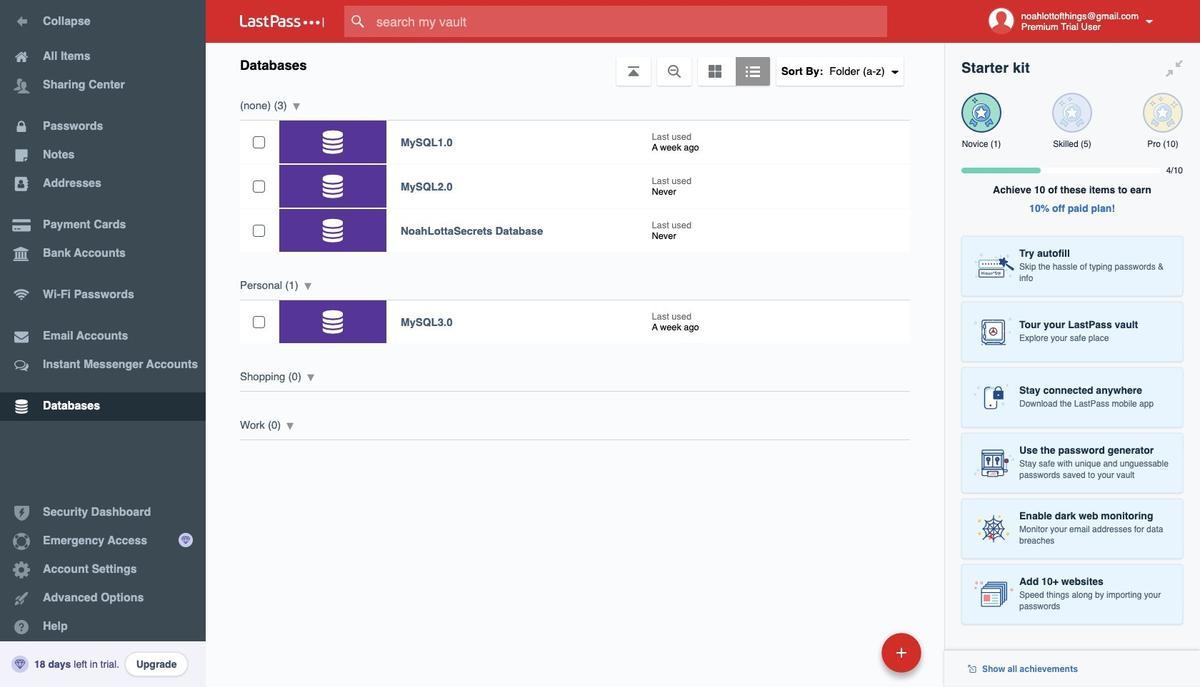 Task type: locate. For each thing, give the bounding box(es) containing it.
lastpass image
[[240, 15, 324, 28]]

Search search field
[[344, 6, 915, 37]]

new item navigation
[[783, 629, 930, 688]]

vault options navigation
[[206, 43, 944, 86]]



Task type: describe. For each thing, give the bounding box(es) containing it.
new item element
[[783, 633, 927, 674]]

search my vault text field
[[344, 6, 915, 37]]

main navigation navigation
[[0, 0, 206, 688]]



